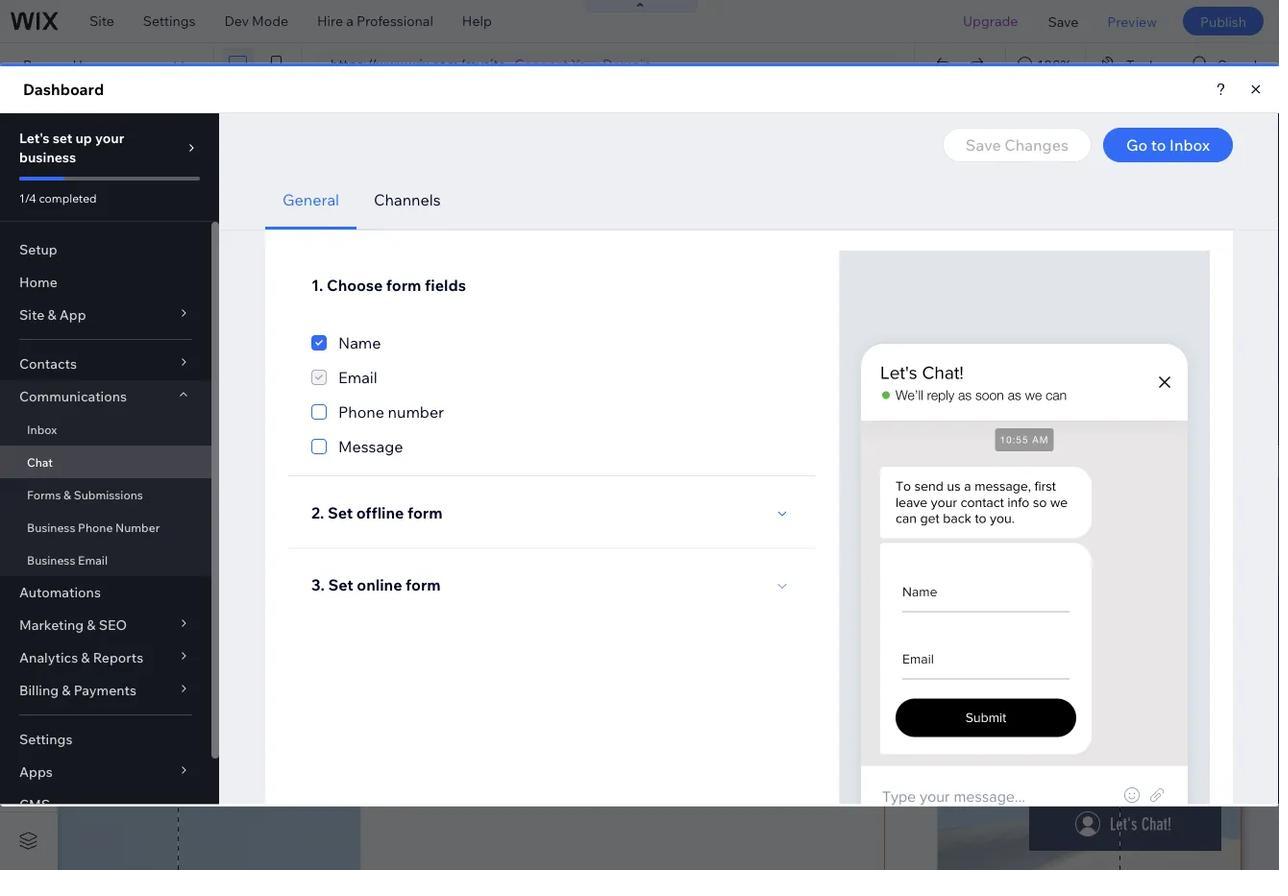 Task type: locate. For each thing, give the bounding box(es) containing it.
connect
[[515, 56, 568, 73]]

a
[[346, 12, 354, 29]]

1 vertical spatial wix chat
[[890, 347, 938, 361]]

tools
[[1126, 56, 1160, 73]]

0 horizontal spatial wix
[[190, 122, 218, 141]]

professional
[[357, 12, 433, 29]]

0 horizontal spatial wix chat
[[190, 122, 257, 141]]

1 vertical spatial chat
[[913, 347, 938, 361]]

100%
[[1037, 56, 1072, 73]]

0 horizontal spatial chat
[[222, 122, 257, 141]]

0 vertical spatial wix
[[190, 122, 218, 141]]

https://www.wix.com/mysite connect your domain
[[331, 56, 651, 73]]

publish button
[[1183, 7, 1264, 36]]

wix chat
[[190, 122, 257, 141], [890, 347, 938, 361]]

hire
[[317, 12, 343, 29]]

1 horizontal spatial wix
[[890, 347, 910, 361]]

chat
[[222, 122, 257, 141], [913, 347, 938, 361]]

1 horizontal spatial chat
[[913, 347, 938, 361]]

tools button
[[1086, 43, 1177, 86]]

wix
[[190, 122, 218, 141], [890, 347, 910, 361]]

home
[[73, 56, 111, 73]]

settings
[[143, 12, 196, 29]]

preview button
[[1093, 0, 1172, 42]]



Task type: describe. For each thing, give the bounding box(es) containing it.
save button
[[1034, 0, 1093, 42]]

dev mode
[[224, 12, 288, 29]]

upgrade
[[963, 12, 1018, 29]]

preview
[[1108, 13, 1157, 30]]

100% button
[[1007, 43, 1085, 86]]

your
[[571, 56, 600, 73]]

help
[[462, 12, 492, 29]]

search
[[1218, 56, 1262, 73]]

save
[[1048, 13, 1079, 30]]

site
[[89, 12, 114, 29]]

0 vertical spatial chat
[[222, 122, 257, 141]]

search button
[[1178, 43, 1279, 86]]

1 horizontal spatial wix chat
[[890, 347, 938, 361]]

1 vertical spatial wix
[[890, 347, 910, 361]]

dev
[[224, 12, 249, 29]]

mode
[[252, 12, 288, 29]]

domain
[[603, 56, 651, 73]]

hire a professional
[[317, 12, 433, 29]]

0 vertical spatial wix chat
[[190, 122, 257, 141]]

https://www.wix.com/mysite
[[331, 56, 506, 73]]

publish
[[1200, 13, 1247, 30]]



